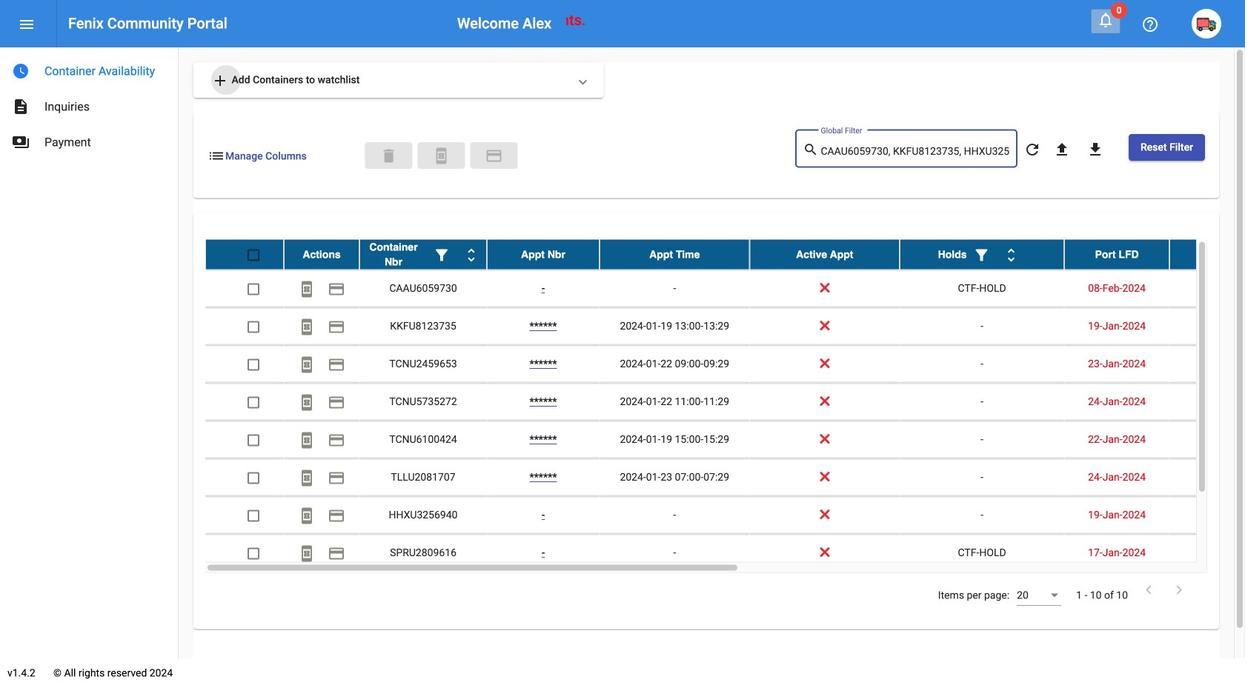 Task type: describe. For each thing, give the bounding box(es) containing it.
8 row from the top
[[205, 497, 1246, 535]]

2 column header from the left
[[360, 240, 487, 270]]

3 column header from the left
[[487, 240, 600, 270]]

4 column header from the left
[[600, 240, 750, 270]]

5 row from the top
[[205, 384, 1246, 422]]

cell for 5th row from the bottom
[[1170, 384, 1246, 421]]

cell for 2nd row from the bottom of the page
[[1170, 497, 1246, 534]]

cell for ninth row
[[1170, 535, 1246, 572]]

cell for 3rd row from the bottom
[[1170, 459, 1246, 497]]



Task type: locate. For each thing, give the bounding box(es) containing it.
6 cell from the top
[[1170, 459, 1246, 497]]

4 cell from the top
[[1170, 384, 1246, 421]]

7 row from the top
[[205, 459, 1246, 497]]

column header
[[284, 240, 360, 270], [360, 240, 487, 270], [487, 240, 600, 270], [600, 240, 750, 270], [750, 240, 900, 270], [900, 240, 1065, 270], [1065, 240, 1170, 270], [1170, 240, 1246, 270]]

3 row from the top
[[205, 308, 1246, 346]]

4 row from the top
[[205, 346, 1246, 384]]

7 cell from the top
[[1170, 497, 1246, 534]]

9 row from the top
[[205, 535, 1246, 573]]

no color image
[[211, 72, 229, 90], [12, 98, 30, 116], [12, 133, 30, 151], [804, 141, 821, 159], [208, 147, 225, 165], [433, 147, 451, 165], [485, 147, 503, 165], [973, 246, 991, 264], [1003, 246, 1021, 264], [328, 318, 346, 336], [298, 356, 316, 374], [298, 470, 316, 488], [328, 470, 346, 488], [298, 508, 316, 525], [328, 508, 346, 525], [328, 545, 346, 563], [1171, 582, 1189, 600]]

cell for fourth row from the bottom of the page
[[1170, 422, 1246, 459]]

1 row from the top
[[205, 240, 1246, 270]]

1 column header from the left
[[284, 240, 360, 270]]

6 column header from the left
[[900, 240, 1065, 270]]

8 column header from the left
[[1170, 240, 1246, 270]]

1 cell from the top
[[1170, 270, 1246, 307]]

cell for eighth row from the bottom
[[1170, 270, 1246, 307]]

cell for fourth row from the top
[[1170, 346, 1246, 383]]

delete image
[[380, 147, 398, 165]]

cell
[[1170, 270, 1246, 307], [1170, 308, 1246, 345], [1170, 346, 1246, 383], [1170, 384, 1246, 421], [1170, 422, 1246, 459], [1170, 459, 1246, 497], [1170, 497, 1246, 534], [1170, 535, 1246, 572]]

8 cell from the top
[[1170, 535, 1246, 572]]

2 row from the top
[[205, 270, 1246, 308]]

no color image
[[1098, 11, 1115, 29], [18, 15, 36, 33], [1142, 15, 1160, 33], [12, 62, 30, 80], [1024, 141, 1042, 159], [1054, 141, 1072, 159], [1087, 141, 1105, 159], [433, 246, 451, 264], [463, 246, 481, 264], [298, 281, 316, 298], [328, 281, 346, 298], [298, 318, 316, 336], [328, 356, 346, 374], [298, 394, 316, 412], [328, 394, 346, 412], [298, 432, 316, 450], [328, 432, 346, 450], [298, 545, 316, 563], [1141, 582, 1158, 600]]

2 cell from the top
[[1170, 308, 1246, 345]]

6 row from the top
[[205, 422, 1246, 459]]

5 column header from the left
[[750, 240, 900, 270]]

Global Watchlist Filter field
[[821, 146, 1010, 157]]

cell for 3rd row from the top of the page
[[1170, 308, 1246, 345]]

3 cell from the top
[[1170, 346, 1246, 383]]

navigation
[[0, 47, 178, 160]]

grid
[[205, 240, 1246, 574]]

5 cell from the top
[[1170, 422, 1246, 459]]

row
[[205, 240, 1246, 270], [205, 270, 1246, 308], [205, 308, 1246, 346], [205, 346, 1246, 384], [205, 384, 1246, 422], [205, 422, 1246, 459], [205, 459, 1246, 497], [205, 497, 1246, 535], [205, 535, 1246, 573]]

7 column header from the left
[[1065, 240, 1170, 270]]



